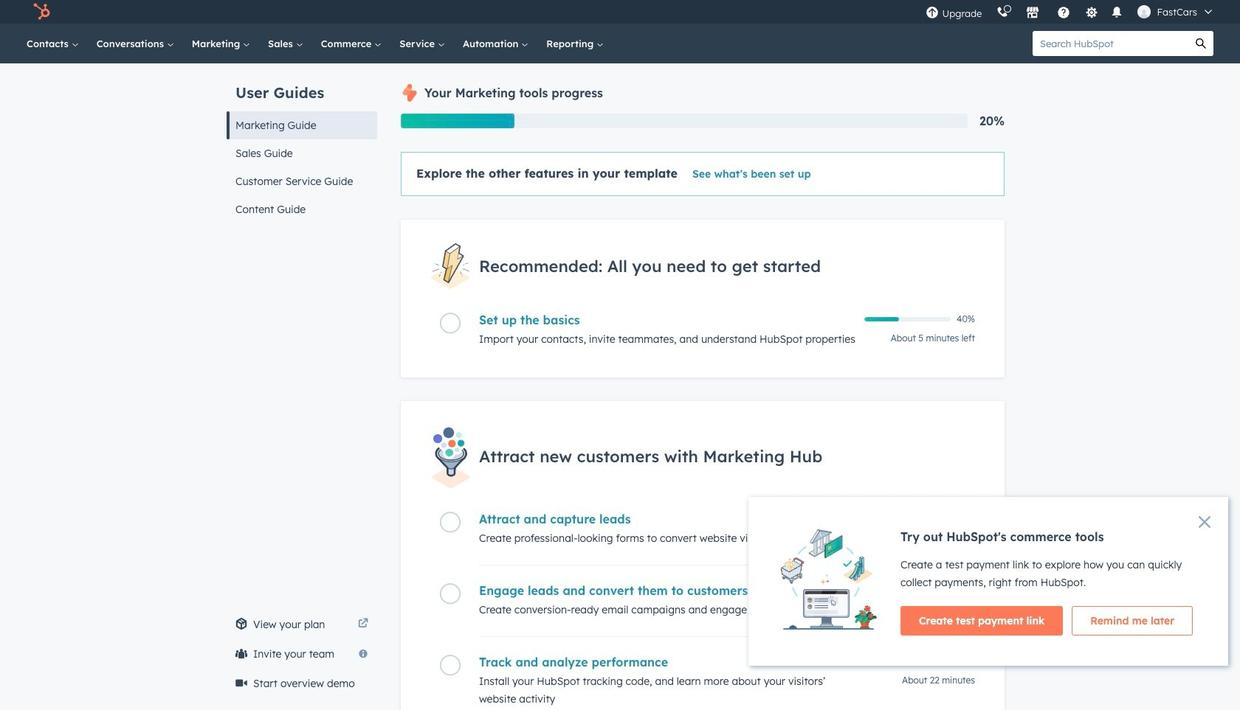 Task type: describe. For each thing, give the bounding box(es) containing it.
marketplaces image
[[1026, 7, 1040, 20]]

user guides element
[[227, 63, 377, 224]]

close image
[[1199, 517, 1211, 529]]



Task type: vqa. For each thing, say whether or not it's contained in the screenshot.
CHRISTINA OVERA image
yes



Task type: locate. For each thing, give the bounding box(es) containing it.
[object object] complete progress bar
[[864, 318, 899, 322]]

menu
[[919, 0, 1222, 24]]

christina overa image
[[1138, 5, 1151, 18]]

link opens in a new window image
[[358, 616, 368, 634]]

Search HubSpot search field
[[1033, 31, 1188, 56]]

progress bar
[[401, 114, 514, 128]]

link opens in a new window image
[[358, 619, 368, 630]]



